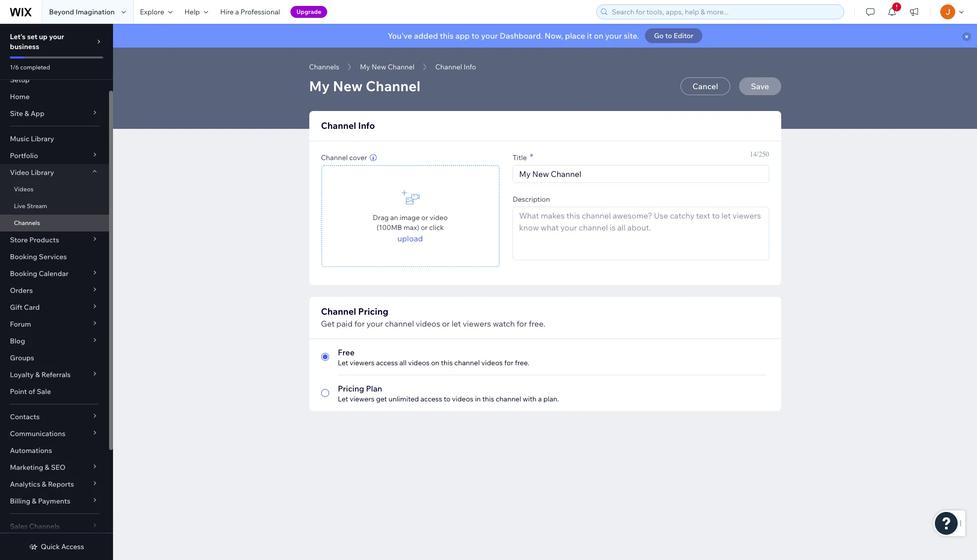 Task type: describe. For each thing, give the bounding box(es) containing it.
& for loyalty
[[35, 371, 40, 380]]

get
[[321, 319, 335, 329]]

1/6
[[10, 64, 19, 71]]

0 vertical spatial or
[[422, 213, 428, 222]]

sales channels button
[[0, 518, 109, 535]]

1 vertical spatial info
[[358, 120, 375, 131]]

communications button
[[0, 426, 109, 443]]

automations
[[10, 446, 52, 455]]

1 vertical spatial new
[[333, 77, 363, 95]]

free
[[338, 348, 355, 358]]

it
[[587, 31, 593, 41]]

go
[[655, 31, 664, 40]]

channel pricing get paid for your channel videos or let viewers watch for free.
[[321, 306, 546, 329]]

store products
[[10, 236, 59, 245]]

analytics & reports button
[[0, 476, 109, 493]]

Title field
[[517, 166, 766, 183]]

live stream
[[14, 202, 47, 210]]

channel inside free let viewers access all videos on this channel videos for free.
[[455, 359, 480, 368]]

communications
[[10, 430, 66, 439]]

automations link
[[0, 443, 109, 459]]

cover
[[350, 153, 367, 162]]

description
[[513, 195, 550, 204]]

upgrade button
[[291, 6, 328, 18]]

app
[[456, 31, 470, 41]]

imagination
[[76, 7, 115, 16]]

your left site.
[[606, 31, 622, 41]]

you've
[[388, 31, 413, 41]]

channel inside channel pricing get paid for your channel videos or let viewers watch for free.
[[321, 306, 356, 318]]

with
[[523, 395, 537, 404]]

booking for booking services
[[10, 253, 37, 261]]

site
[[10, 109, 23, 118]]

channel inside button
[[436, 63, 462, 71]]

site & app
[[10, 109, 44, 118]]

cancel button
[[681, 77, 731, 95]]

analytics & reports
[[10, 480, 74, 489]]

loyalty & referrals
[[10, 371, 71, 380]]

drag an image or video (100mb max) or click upload
[[373, 213, 448, 243]]

1 horizontal spatial to
[[472, 31, 480, 41]]

library for video library
[[31, 168, 54, 177]]

your inside let's set up your business
[[49, 32, 64, 41]]

store products button
[[0, 232, 109, 249]]

booking services link
[[0, 249, 109, 265]]

channel down my new channel button
[[366, 77, 421, 95]]

blog
[[10, 337, 25, 346]]

this inside pricing plan let viewers get unlimited access to videos in this channel with a plan.
[[483, 395, 495, 404]]

channel inside pricing plan let viewers get unlimited access to videos in this channel with a plan.
[[496, 395, 522, 404]]

video
[[10, 168, 29, 177]]

0 horizontal spatial my
[[309, 77, 330, 95]]

my new channel button
[[355, 60, 420, 74]]

& for site
[[25, 109, 29, 118]]

0 horizontal spatial for
[[355, 319, 365, 329]]

groups
[[10, 354, 34, 363]]

drag
[[373, 213, 389, 222]]

services
[[39, 253, 67, 261]]

hire a professional
[[220, 7, 280, 16]]

1/6 completed
[[10, 64, 50, 71]]

& for billing
[[32, 497, 36, 506]]

channel left cover
[[321, 153, 348, 162]]

Search for tools, apps, help & more... field
[[609, 5, 841, 19]]

channel cover
[[321, 153, 367, 162]]

this inside free let viewers access all videos on this channel videos for free.
[[441, 359, 453, 368]]

an
[[391, 213, 398, 222]]

a inside pricing plan let viewers get unlimited access to videos in this channel with a plan.
[[538, 395, 542, 404]]

help
[[185, 7, 200, 16]]

channels button
[[304, 60, 344, 74]]

loyalty
[[10, 371, 34, 380]]

help button
[[179, 0, 214, 24]]

viewers inside pricing plan let viewers get unlimited access to videos in this channel with a plan.
[[350, 395, 375, 404]]

free. inside free let viewers access all videos on this channel videos for free.
[[515, 359, 530, 368]]

let
[[452, 319, 461, 329]]

free. inside channel pricing get paid for your channel videos or let viewers watch for free.
[[529, 319, 546, 329]]

billing
[[10, 497, 30, 506]]

viewers inside channel pricing get paid for your channel videos or let viewers watch for free.
[[463, 319, 491, 329]]

paid
[[337, 319, 353, 329]]

new inside button
[[372, 63, 387, 71]]

library for music library
[[31, 134, 54, 143]]

analytics
[[10, 480, 40, 489]]

in
[[475, 395, 481, 404]]

channels inside dropdown button
[[29, 522, 60, 531]]

seo
[[51, 463, 66, 472]]

booking for booking calendar
[[10, 269, 37, 278]]

point
[[10, 387, 27, 396]]

max)
[[404, 223, 420, 232]]

videos down watch
[[482, 359, 503, 368]]

your right app
[[482, 31, 498, 41]]

1 vertical spatial my new channel
[[309, 77, 421, 95]]

*
[[530, 151, 534, 163]]

unlimited
[[389, 395, 419, 404]]

title *
[[513, 151, 534, 163]]

let's
[[10, 32, 26, 41]]

business
[[10, 42, 39, 51]]

music library
[[10, 134, 54, 143]]

orders
[[10, 286, 33, 295]]

billing & payments button
[[0, 493, 109, 510]]

referrals
[[41, 371, 71, 380]]

channel inside button
[[388, 63, 415, 71]]

billing & payments
[[10, 497, 70, 506]]

free let viewers access all videos on this channel videos for free.
[[338, 348, 530, 368]]

for inside free let viewers access all videos on this channel videos for free.
[[505, 359, 514, 368]]

videos link
[[0, 181, 109, 198]]

image
[[400, 213, 420, 222]]

beyond imagination
[[49, 7, 115, 16]]

video library button
[[0, 164, 109, 181]]



Task type: vqa. For each thing, say whether or not it's contained in the screenshot.
an at the top left of the page
yes



Task type: locate. For each thing, give the bounding box(es) containing it.
info inside channel info button
[[464, 63, 476, 71]]

for down watch
[[505, 359, 514, 368]]

channel
[[385, 319, 414, 329], [455, 359, 480, 368], [496, 395, 522, 404]]

store
[[10, 236, 28, 245]]

access right unlimited
[[421, 395, 443, 404]]

free. right watch
[[529, 319, 546, 329]]

your
[[482, 31, 498, 41], [606, 31, 622, 41], [49, 32, 64, 41], [367, 319, 383, 329]]

0 horizontal spatial new
[[333, 77, 363, 95]]

0 vertical spatial a
[[235, 7, 239, 16]]

music library link
[[0, 130, 109, 147]]

1 vertical spatial or
[[421, 223, 428, 232]]

a right with
[[538, 395, 542, 404]]

orders button
[[0, 282, 109, 299]]

1 vertical spatial library
[[31, 168, 54, 177]]

channels for channels link
[[14, 219, 40, 227]]

a
[[235, 7, 239, 16], [538, 395, 542, 404]]

pricing inside channel pricing get paid for your channel videos or let viewers watch for free.
[[358, 306, 389, 318]]

home
[[10, 92, 30, 101]]

2 vertical spatial this
[[483, 395, 495, 404]]

channel info button
[[431, 60, 481, 74]]

point of sale link
[[0, 383, 109, 400]]

contacts
[[10, 413, 40, 422]]

0 vertical spatial library
[[31, 134, 54, 143]]

videos inside pricing plan let viewers get unlimited access to videos in this channel with a plan.
[[452, 395, 474, 404]]

music
[[10, 134, 29, 143]]

home link
[[0, 88, 109, 105]]

booking
[[10, 253, 37, 261], [10, 269, 37, 278]]

now,
[[545, 31, 564, 41]]

& inside "dropdown button"
[[32, 497, 36, 506]]

access left all on the left bottom of the page
[[376, 359, 398, 368]]

your inside channel pricing get paid for your channel videos or let viewers watch for free.
[[367, 319, 383, 329]]

for right paid
[[355, 319, 365, 329]]

access
[[376, 359, 398, 368], [421, 395, 443, 404]]

this left app
[[440, 31, 454, 41]]

booking calendar button
[[0, 265, 109, 282]]

cancel
[[693, 81, 719, 91]]

blog button
[[0, 333, 109, 350]]

1 horizontal spatial access
[[421, 395, 443, 404]]

go to editor
[[655, 31, 694, 40]]

0 vertical spatial access
[[376, 359, 398, 368]]

& left reports
[[42, 480, 46, 489]]

& right billing
[[32, 497, 36, 506]]

2 library from the top
[[31, 168, 54, 177]]

upload link
[[398, 232, 423, 244]]

& left seo
[[45, 463, 49, 472]]

my right channels button at left
[[360, 63, 370, 71]]

viewers
[[463, 319, 491, 329], [350, 359, 375, 368], [350, 395, 375, 404]]

0 horizontal spatial a
[[235, 7, 239, 16]]

1 vertical spatial viewers
[[350, 359, 375, 368]]

channel info inside channel info button
[[436, 63, 476, 71]]

0 vertical spatial this
[[440, 31, 454, 41]]

live stream link
[[0, 198, 109, 215]]

to inside pricing plan let viewers get unlimited access to videos in this channel with a plan.
[[444, 395, 451, 404]]

channel info
[[436, 63, 476, 71], [321, 120, 375, 131]]

1 vertical spatial channel info
[[321, 120, 375, 131]]

1 horizontal spatial channel
[[455, 359, 480, 368]]

1 vertical spatial a
[[538, 395, 542, 404]]

setup link
[[0, 71, 109, 88]]

my new channel down my new channel button
[[309, 77, 421, 95]]

this inside you've added this app to your dashboard. now, place it on your site. alert
[[440, 31, 454, 41]]

products
[[29, 236, 59, 245]]

1 vertical spatial on
[[431, 359, 440, 368]]

free.
[[529, 319, 546, 329], [515, 359, 530, 368]]

2 let from the top
[[338, 395, 348, 404]]

0 vertical spatial let
[[338, 359, 348, 368]]

0 vertical spatial my new channel
[[360, 63, 415, 71]]

this up pricing plan let viewers get unlimited access to videos in this channel with a plan.
[[441, 359, 453, 368]]

contacts button
[[0, 409, 109, 426]]

1 horizontal spatial my
[[360, 63, 370, 71]]

videos left "let" at the left of page
[[416, 319, 441, 329]]

0 vertical spatial new
[[372, 63, 387, 71]]

sale
[[37, 387, 51, 396]]

your right up
[[49, 32, 64, 41]]

on inside free let viewers access all videos on this channel videos for free.
[[431, 359, 440, 368]]

1 horizontal spatial channel info
[[436, 63, 476, 71]]

1 vertical spatial this
[[441, 359, 453, 368]]

library up portfolio dropdown button
[[31, 134, 54, 143]]

or left click
[[421, 223, 428, 232]]

&
[[25, 109, 29, 118], [35, 371, 40, 380], [45, 463, 49, 472], [42, 480, 46, 489], [32, 497, 36, 506]]

reports
[[48, 480, 74, 489]]

pricing inside pricing plan let viewers get unlimited access to videos in this channel with a plan.
[[338, 384, 364, 394]]

channel info down app
[[436, 63, 476, 71]]

0 horizontal spatial info
[[358, 120, 375, 131]]

my new channel down you've
[[360, 63, 415, 71]]

1 vertical spatial channel
[[455, 359, 480, 368]]

1 library from the top
[[31, 134, 54, 143]]

1 horizontal spatial on
[[594, 31, 604, 41]]

1 booking from the top
[[10, 253, 37, 261]]

Description text field
[[514, 207, 769, 260]]

channel left with
[[496, 395, 522, 404]]

access inside pricing plan let viewers get unlimited access to videos in this channel with a plan.
[[421, 395, 443, 404]]

& for marketing
[[45, 463, 49, 472]]

channels inside button
[[309, 63, 339, 71]]

my down channels button at left
[[309, 77, 330, 95]]

free. up with
[[515, 359, 530, 368]]

1 vertical spatial booking
[[10, 269, 37, 278]]

channel info up channel cover
[[321, 120, 375, 131]]

card
[[24, 303, 40, 312]]

14/250
[[750, 150, 770, 159]]

1 horizontal spatial info
[[464, 63, 476, 71]]

info up cover
[[358, 120, 375, 131]]

& inside popup button
[[42, 480, 46, 489]]

2 horizontal spatial for
[[517, 319, 527, 329]]

access
[[61, 543, 84, 552]]

1 horizontal spatial for
[[505, 359, 514, 368]]

1 vertical spatial free.
[[515, 359, 530, 368]]

& for analytics
[[42, 480, 46, 489]]

title
[[513, 153, 527, 162]]

0 vertical spatial channel info
[[436, 63, 476, 71]]

for right watch
[[517, 319, 527, 329]]

1 let from the top
[[338, 359, 348, 368]]

videos
[[14, 186, 33, 193]]

0 vertical spatial viewers
[[463, 319, 491, 329]]

you've added this app to your dashboard. now, place it on your site. alert
[[113, 24, 978, 48]]

1 horizontal spatial a
[[538, 395, 542, 404]]

channel inside channel pricing get paid for your channel videos or let viewers watch for free.
[[385, 319, 414, 329]]

1 vertical spatial channels
[[14, 219, 40, 227]]

2 horizontal spatial to
[[666, 31, 673, 40]]

& right loyalty
[[35, 371, 40, 380]]

plan.
[[544, 395, 559, 404]]

2 vertical spatial channels
[[29, 522, 60, 531]]

pricing plan let viewers get unlimited access to videos in this channel with a plan.
[[338, 384, 559, 404]]

2 vertical spatial channel
[[496, 395, 522, 404]]

video library
[[10, 168, 54, 177]]

channel up all on the left bottom of the page
[[385, 319, 414, 329]]

on right it
[[594, 31, 604, 41]]

added
[[414, 31, 438, 41]]

pricing
[[358, 306, 389, 318], [338, 384, 364, 394]]

payments
[[38, 497, 70, 506]]

quick access button
[[29, 543, 84, 552]]

my inside button
[[360, 63, 370, 71]]

booking down 'store'
[[10, 253, 37, 261]]

info
[[464, 63, 476, 71], [358, 120, 375, 131]]

to inside button
[[666, 31, 673, 40]]

0 vertical spatial my
[[360, 63, 370, 71]]

0 vertical spatial pricing
[[358, 306, 389, 318]]

1 vertical spatial let
[[338, 395, 348, 404]]

videos inside channel pricing get paid for your channel videos or let viewers watch for free.
[[416, 319, 441, 329]]

completed
[[20, 64, 50, 71]]

on inside alert
[[594, 31, 604, 41]]

let down free
[[338, 359, 348, 368]]

booking calendar
[[10, 269, 69, 278]]

or left the video
[[422, 213, 428, 222]]

0 vertical spatial info
[[464, 63, 476, 71]]

up
[[39, 32, 48, 41]]

or left "let" at the left of page
[[442, 319, 450, 329]]

& inside dropdown button
[[35, 371, 40, 380]]

library down portfolio dropdown button
[[31, 168, 54, 177]]

1 vertical spatial access
[[421, 395, 443, 404]]

booking up orders
[[10, 269, 37, 278]]

site & app button
[[0, 105, 109, 122]]

professional
[[241, 7, 280, 16]]

video
[[430, 213, 448, 222]]

a right hire
[[235, 7, 239, 16]]

click
[[429, 223, 444, 232]]

portfolio
[[10, 151, 38, 160]]

viewers inside free let viewers access all videos on this channel videos for free.
[[350, 359, 375, 368]]

channels for channels button at left
[[309, 63, 339, 71]]

channels
[[309, 63, 339, 71], [14, 219, 40, 227], [29, 522, 60, 531]]

let
[[338, 359, 348, 368], [338, 395, 348, 404]]

plan
[[366, 384, 382, 394]]

let left get
[[338, 395, 348, 404]]

channel down you've
[[388, 63, 415, 71]]

1 horizontal spatial new
[[372, 63, 387, 71]]

hire a professional link
[[214, 0, 286, 24]]

videos right all on the left bottom of the page
[[408, 359, 430, 368]]

& right the site on the left top of the page
[[25, 109, 29, 118]]

0 vertical spatial booking
[[10, 253, 37, 261]]

0 vertical spatial free.
[[529, 319, 546, 329]]

0 vertical spatial on
[[594, 31, 604, 41]]

channel up paid
[[321, 306, 356, 318]]

or
[[422, 213, 428, 222], [421, 223, 428, 232], [442, 319, 450, 329]]

to left in
[[444, 395, 451, 404]]

0 horizontal spatial channel
[[385, 319, 414, 329]]

videos left in
[[452, 395, 474, 404]]

0 horizontal spatial channel info
[[321, 120, 375, 131]]

dashboard.
[[500, 31, 543, 41]]

0 horizontal spatial to
[[444, 395, 451, 404]]

marketing & seo button
[[0, 459, 109, 476]]

viewers down plan on the bottom of page
[[350, 395, 375, 404]]

0 vertical spatial channels
[[309, 63, 339, 71]]

channels link
[[0, 215, 109, 232]]

you've added this app to your dashboard. now, place it on your site.
[[388, 31, 640, 41]]

to right app
[[472, 31, 480, 41]]

viewers down free
[[350, 359, 375, 368]]

(100mb
[[377, 223, 402, 232]]

your right paid
[[367, 319, 383, 329]]

quick access
[[41, 543, 84, 552]]

sidebar element
[[0, 24, 113, 561]]

of
[[29, 387, 35, 396]]

hire
[[220, 7, 234, 16]]

portfolio button
[[0, 147, 109, 164]]

1 vertical spatial my
[[309, 77, 330, 95]]

or inside channel pricing get paid for your channel videos or let viewers watch for free.
[[442, 319, 450, 329]]

1 vertical spatial pricing
[[338, 384, 364, 394]]

let's set up your business
[[10, 32, 64, 51]]

viewers right "let" at the left of page
[[463, 319, 491, 329]]

channel up channel cover
[[321, 120, 356, 131]]

2 horizontal spatial channel
[[496, 395, 522, 404]]

channel down app
[[436, 63, 462, 71]]

gift card
[[10, 303, 40, 312]]

set
[[27, 32, 37, 41]]

beyond
[[49, 7, 74, 16]]

access inside free let viewers access all videos on this channel videos for free.
[[376, 359, 398, 368]]

setup
[[10, 75, 30, 84]]

editor
[[674, 31, 694, 40]]

0 horizontal spatial on
[[431, 359, 440, 368]]

groups link
[[0, 350, 109, 367]]

forum
[[10, 320, 31, 329]]

my new channel inside button
[[360, 63, 415, 71]]

booking inside dropdown button
[[10, 269, 37, 278]]

on right all on the left bottom of the page
[[431, 359, 440, 368]]

to right go
[[666, 31, 673, 40]]

upgrade
[[297, 8, 322, 15]]

0 horizontal spatial access
[[376, 359, 398, 368]]

explore
[[140, 7, 164, 16]]

info down app
[[464, 63, 476, 71]]

2 vertical spatial viewers
[[350, 395, 375, 404]]

2 vertical spatial or
[[442, 319, 450, 329]]

channel up pricing plan let viewers get unlimited access to videos in this channel with a plan.
[[455, 359, 480, 368]]

this right in
[[483, 395, 495, 404]]

let inside pricing plan let viewers get unlimited access to videos in this channel with a plan.
[[338, 395, 348, 404]]

gift card button
[[0, 299, 109, 316]]

library inside "popup button"
[[31, 168, 54, 177]]

upload
[[398, 233, 423, 243]]

for
[[355, 319, 365, 329], [517, 319, 527, 329], [505, 359, 514, 368]]

2 booking from the top
[[10, 269, 37, 278]]

live
[[14, 202, 25, 210]]

let inside free let viewers access all videos on this channel videos for free.
[[338, 359, 348, 368]]

stream
[[27, 202, 47, 210]]

0 vertical spatial channel
[[385, 319, 414, 329]]



